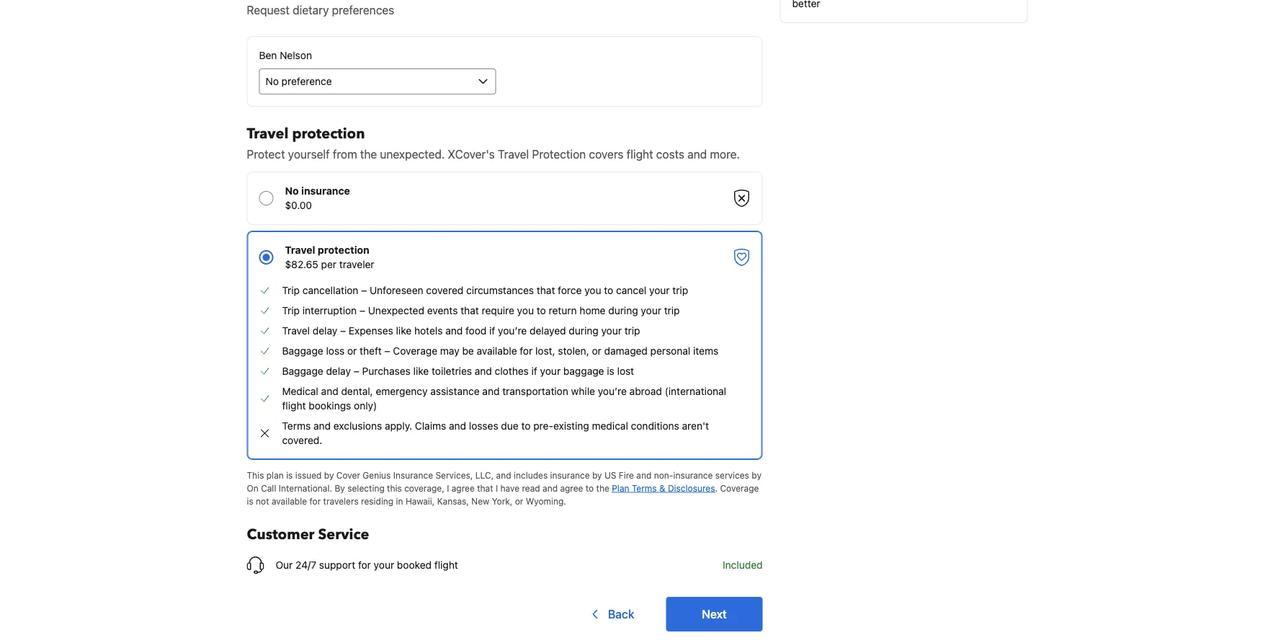 Task type: locate. For each thing, give the bounding box(es) containing it.
$82.65
[[285, 258, 319, 270]]

travel inside travel protection $82.65 per traveler
[[285, 244, 315, 256]]

from
[[333, 147, 357, 161]]

1 vertical spatial if
[[532, 365, 538, 377]]

service
[[318, 525, 369, 545]]

like down "unexpected"
[[396, 325, 412, 337]]

you're
[[498, 325, 527, 337], [598, 385, 627, 397]]

to left plan
[[586, 483, 594, 493]]

trip
[[673, 284, 689, 296], [665, 305, 680, 316], [625, 325, 641, 337]]

coverage down services
[[721, 483, 759, 493]]

0 horizontal spatial during
[[569, 325, 599, 337]]

coverage inside . coverage is not available for travelers residing in hawaii, kansas, new york, or wyoming.
[[721, 483, 759, 493]]

2 horizontal spatial or
[[592, 345, 602, 357]]

or
[[347, 345, 357, 357], [592, 345, 602, 357], [515, 496, 524, 506]]

–
[[361, 284, 367, 296], [360, 305, 366, 316], [340, 325, 346, 337], [385, 345, 390, 357], [354, 365, 360, 377]]

flight down medical
[[282, 400, 306, 412]]

is inside the this plan is issued by cover genius insurance services, llc, and includes insurance by us fire and non-insurance services by on call international. by selecting this coverage, i agree that i have read and agree to the
[[286, 470, 293, 480]]

our
[[276, 559, 293, 571]]

by left us at the left of page
[[593, 470, 602, 480]]

the inside travel protection protect yourself from the unexpected. xcover's travel protection covers flight costs and more.
[[360, 147, 377, 161]]

that left force
[[537, 284, 555, 296]]

1 vertical spatial for
[[310, 496, 321, 506]]

during for home
[[609, 305, 639, 316]]

the right from
[[360, 147, 377, 161]]

1 horizontal spatial during
[[609, 305, 639, 316]]

0 horizontal spatial terms
[[282, 420, 311, 432]]

0 horizontal spatial insurance
[[301, 185, 350, 197]]

medical
[[282, 385, 319, 397]]

terms up covered.
[[282, 420, 311, 432]]

1 vertical spatial flight
[[282, 400, 306, 412]]

call
[[261, 483, 276, 493]]

your up damaged
[[602, 325, 622, 337]]

support
[[319, 559, 356, 571]]

coverage
[[393, 345, 438, 357], [721, 483, 759, 493]]

1 vertical spatial like
[[414, 365, 429, 377]]

travel down 'interruption'
[[282, 325, 310, 337]]

insurance
[[393, 470, 433, 480]]

travel up protect
[[247, 124, 289, 144]]

if up transportation
[[532, 365, 538, 377]]

and up bookings
[[321, 385, 339, 397]]

travel for travel protection $82.65 per traveler
[[285, 244, 315, 256]]

1 vertical spatial delay
[[326, 365, 351, 377]]

medical and dental, emergency assistance and transportation while you're abroad (international flight bookings only)
[[282, 385, 727, 412]]

flight inside travel protection protect yourself from the unexpected. xcover's travel protection covers flight costs and more.
[[627, 147, 654, 161]]

your down cancel
[[641, 305, 662, 316]]

traveler
[[339, 258, 375, 270]]

i up kansas,
[[447, 483, 449, 493]]

baggage left loss
[[282, 345, 323, 357]]

1 vertical spatial that
[[461, 305, 479, 316]]

baggage for baggage delay – purchases like toiletries and clothes if your baggage is lost
[[282, 365, 323, 377]]

delay down 'interruption'
[[313, 325, 338, 337]]

is inside radio
[[607, 365, 615, 377]]

or down "have"
[[515, 496, 524, 506]]

1 vertical spatial protection
[[318, 244, 370, 256]]

available inside . coverage is not available for travelers residing in hawaii, kansas, new york, or wyoming.
[[272, 496, 307, 506]]

and right fire
[[637, 470, 652, 480]]

in
[[396, 496, 403, 506]]

delay down loss
[[326, 365, 351, 377]]

1 vertical spatial coverage
[[721, 483, 759, 493]]

home
[[580, 305, 606, 316]]

1 i from the left
[[447, 483, 449, 493]]

insurance up $0.00
[[301, 185, 350, 197]]

during down home
[[569, 325, 599, 337]]

0 horizontal spatial you
[[517, 305, 534, 316]]

damaged
[[605, 345, 648, 357]]

0 vertical spatial flight
[[627, 147, 654, 161]]

this
[[387, 483, 402, 493]]

0 vertical spatial during
[[609, 305, 639, 316]]

kansas,
[[437, 496, 469, 506]]

1 horizontal spatial i
[[496, 483, 498, 493]]

2 baggage from the top
[[282, 365, 323, 377]]

. coverage is not available for travelers residing in hawaii, kansas, new york, or wyoming.
[[247, 483, 759, 506]]

1 horizontal spatial is
[[286, 470, 293, 480]]

1 horizontal spatial terms
[[632, 483, 657, 493]]

baggage
[[282, 345, 323, 357], [282, 365, 323, 377]]

baggage delay – purchases like toiletries and clothes if your baggage is lost
[[282, 365, 635, 377]]

services,
[[436, 470, 473, 480]]

delay for baggage
[[326, 365, 351, 377]]

request dietary preferences
[[247, 3, 395, 17]]

1 horizontal spatial insurance
[[550, 470, 590, 480]]

trip left 'interruption'
[[282, 305, 300, 316]]

0 vertical spatial is
[[607, 365, 615, 377]]

is left not
[[247, 496, 254, 506]]

flight for protection
[[627, 147, 654, 161]]

items
[[694, 345, 719, 357]]

back
[[608, 607, 635, 621]]

1 horizontal spatial coverage
[[721, 483, 759, 493]]

that
[[537, 284, 555, 296], [461, 305, 479, 316], [477, 483, 494, 493]]

1 horizontal spatial the
[[597, 483, 610, 493]]

insurance up the disclosures
[[674, 470, 713, 480]]

0 vertical spatial protection
[[292, 124, 365, 144]]

you right require
[[517, 305, 534, 316]]

your right cancel
[[650, 284, 670, 296]]

plan
[[267, 470, 284, 480]]

2 horizontal spatial flight
[[627, 147, 654, 161]]

– down traveler
[[361, 284, 367, 296]]

ben nelson
[[259, 49, 312, 61]]

1 vertical spatial you
[[517, 305, 534, 316]]

1 vertical spatial trip
[[665, 305, 680, 316]]

0 horizontal spatial the
[[360, 147, 377, 161]]

services
[[716, 470, 750, 480]]

terms
[[282, 420, 311, 432], [632, 483, 657, 493]]

to
[[604, 284, 614, 296], [537, 305, 546, 316], [522, 420, 531, 432], [586, 483, 594, 493]]

during down cancel
[[609, 305, 639, 316]]

you're up baggage loss or theft – coverage may be available for lost, stolen, or damaged personal items
[[498, 325, 527, 337]]

1 trip from the top
[[282, 284, 300, 296]]

the inside the this plan is issued by cover genius insurance services, llc, and includes insurance by us fire and non-insurance services by on call international. by selecting this coverage, i agree that i have read and agree to the
[[597, 483, 610, 493]]

$0.00
[[285, 199, 312, 211]]

plan terms & disclosures
[[612, 483, 716, 493]]

– for expenses
[[340, 325, 346, 337]]

and left losses
[[449, 420, 467, 432]]

trip up personal
[[665, 305, 680, 316]]

1 by from the left
[[324, 470, 334, 480]]

that down "llc,"
[[477, 483, 494, 493]]

protection up from
[[292, 124, 365, 144]]

0 vertical spatial baggage
[[282, 345, 323, 357]]

bookings
[[309, 400, 351, 412]]

have
[[501, 483, 520, 493]]

i
[[447, 483, 449, 493], [496, 483, 498, 493]]

medical
[[592, 420, 629, 432]]

available up 'clothes'
[[477, 345, 517, 357]]

1 horizontal spatial available
[[477, 345, 517, 357]]

0 horizontal spatial if
[[490, 325, 496, 337]]

1 horizontal spatial like
[[414, 365, 429, 377]]

events
[[427, 305, 458, 316]]

0 horizontal spatial by
[[324, 470, 334, 480]]

0 vertical spatial for
[[520, 345, 533, 357]]

cover
[[337, 470, 360, 480]]

0 vertical spatial the
[[360, 147, 377, 161]]

i left "have"
[[496, 483, 498, 493]]

trip right cancel
[[673, 284, 689, 296]]

for right support on the bottom of the page
[[358, 559, 371, 571]]

travel for travel protection protect yourself from the unexpected. xcover's travel protection covers flight costs and more.
[[247, 124, 289, 144]]

non-
[[654, 470, 674, 480]]

agree down services, at the bottom of the page
[[452, 483, 475, 493]]

1 vertical spatial the
[[597, 483, 610, 493]]

protection for travel protection $82.65 per traveler
[[318, 244, 370, 256]]

1 horizontal spatial you
[[585, 284, 602, 296]]

1 vertical spatial is
[[286, 470, 293, 480]]

is right the plan
[[286, 470, 293, 480]]

trip up damaged
[[625, 325, 641, 337]]

covers
[[589, 147, 624, 161]]

0 vertical spatial if
[[490, 325, 496, 337]]

disclosures
[[668, 483, 716, 493]]

you're down lost
[[598, 385, 627, 397]]

or right loss
[[347, 345, 357, 357]]

– up expenses
[[360, 305, 366, 316]]

like for toiletries
[[414, 365, 429, 377]]

2 vertical spatial is
[[247, 496, 254, 506]]

on
[[247, 483, 259, 493]]

0 vertical spatial you're
[[498, 325, 527, 337]]

cancellation
[[303, 284, 359, 296]]

flight inside medical and dental, emergency assistance and transportation while you're abroad (international flight bookings only)
[[282, 400, 306, 412]]

2 trip from the top
[[282, 305, 300, 316]]

back button
[[580, 597, 643, 632]]

0 horizontal spatial like
[[396, 325, 412, 337]]

travel protection protect yourself from the unexpected. xcover's travel protection covers flight costs and more.
[[247, 124, 740, 161]]

2 horizontal spatial by
[[752, 470, 762, 480]]

trip down "$82.65"
[[282, 284, 300, 296]]

2 i from the left
[[496, 483, 498, 493]]

that up food
[[461, 305, 479, 316]]

this
[[247, 470, 264, 480]]

is left lost
[[607, 365, 615, 377]]

baggage loss or theft – coverage may be available for lost, stolen, or damaged personal items
[[282, 345, 719, 357]]

delay
[[313, 325, 338, 337], [326, 365, 351, 377]]

protection inside travel protection $82.65 per traveler
[[318, 244, 370, 256]]

baggage up medical
[[282, 365, 323, 377]]

– up dental,
[[354, 365, 360, 377]]

0 vertical spatial coverage
[[393, 345, 438, 357]]

flight left costs
[[627, 147, 654, 161]]

– up loss
[[340, 325, 346, 337]]

0 vertical spatial you
[[585, 284, 602, 296]]

travel up "$82.65"
[[285, 244, 315, 256]]

is inside . coverage is not available for travelers residing in hawaii, kansas, new york, or wyoming.
[[247, 496, 254, 506]]

you up home
[[585, 284, 602, 296]]

llc,
[[476, 470, 494, 480]]

2 horizontal spatial for
[[520, 345, 533, 357]]

for
[[520, 345, 533, 357], [310, 496, 321, 506], [358, 559, 371, 571]]

24/7
[[296, 559, 317, 571]]

protection up traveler
[[318, 244, 370, 256]]

your
[[650, 284, 670, 296], [641, 305, 662, 316], [602, 325, 622, 337], [540, 365, 561, 377], [374, 559, 394, 571]]

delay for travel
[[313, 325, 338, 337]]

0 vertical spatial terms
[[282, 420, 311, 432]]

flight right booked at the bottom left
[[435, 559, 458, 571]]

trip for trip interruption – unexpected events that require you to return home during your trip
[[282, 305, 300, 316]]

0 horizontal spatial coverage
[[393, 345, 438, 357]]

trip
[[282, 284, 300, 296], [282, 305, 300, 316]]

1 horizontal spatial by
[[593, 470, 602, 480]]

0 horizontal spatial for
[[310, 496, 321, 506]]

protection
[[292, 124, 365, 144], [318, 244, 370, 256]]

return
[[549, 305, 577, 316]]

like up 'emergency'
[[414, 365, 429, 377]]

protection inside travel protection protect yourself from the unexpected. xcover's travel protection covers flight costs and more.
[[292, 124, 365, 144]]

insurance inside no insurance $0.00
[[301, 185, 350, 197]]

available
[[477, 345, 517, 357], [272, 496, 307, 506]]

1 vertical spatial available
[[272, 496, 307, 506]]

1 vertical spatial you're
[[598, 385, 627, 397]]

pre-
[[534, 420, 554, 432]]

None radio
[[247, 172, 763, 225]]

0 horizontal spatial i
[[447, 483, 449, 493]]

by left "cover"
[[324, 470, 334, 480]]

to right due
[[522, 420, 531, 432]]

and right costs
[[688, 147, 707, 161]]

0 vertical spatial delay
[[313, 325, 338, 337]]

more.
[[710, 147, 740, 161]]

hotels
[[415, 325, 443, 337]]

for left the "lost,"
[[520, 345, 533, 357]]

2 vertical spatial flight
[[435, 559, 458, 571]]

0 horizontal spatial is
[[247, 496, 254, 506]]

agree up wyoming.
[[560, 483, 584, 493]]

2 vertical spatial trip
[[625, 325, 641, 337]]

no insurance $0.00
[[285, 185, 350, 211]]

0 vertical spatial trip
[[282, 284, 300, 296]]

or right stolen,
[[592, 345, 602, 357]]

for down international.
[[310, 496, 321, 506]]

2 vertical spatial that
[[477, 483, 494, 493]]

if right food
[[490, 325, 496, 337]]

available down international.
[[272, 496, 307, 506]]

is
[[607, 365, 615, 377], [286, 470, 293, 480], [247, 496, 254, 506]]

coverage down hotels
[[393, 345, 438, 357]]

terms left &
[[632, 483, 657, 493]]

1 vertical spatial during
[[569, 325, 599, 337]]

1 horizontal spatial if
[[532, 365, 538, 377]]

0 horizontal spatial agree
[[452, 483, 475, 493]]

insurance
[[301, 185, 350, 197], [550, 470, 590, 480], [674, 470, 713, 480]]

0 vertical spatial like
[[396, 325, 412, 337]]

1 vertical spatial baggage
[[282, 365, 323, 377]]

2 horizontal spatial is
[[607, 365, 615, 377]]

the down us at the left of page
[[597, 483, 610, 493]]

1 horizontal spatial you're
[[598, 385, 627, 397]]

ben
[[259, 49, 277, 61]]

1 baggage from the top
[[282, 345, 323, 357]]

1 horizontal spatial for
[[358, 559, 371, 571]]

and
[[688, 147, 707, 161], [446, 325, 463, 337], [475, 365, 492, 377], [321, 385, 339, 397], [483, 385, 500, 397], [314, 420, 331, 432], [449, 420, 467, 432], [496, 470, 512, 480], [637, 470, 652, 480], [543, 483, 558, 493]]

1 horizontal spatial agree
[[560, 483, 584, 493]]

0 horizontal spatial available
[[272, 496, 307, 506]]

travel
[[247, 124, 289, 144], [498, 147, 529, 161], [285, 244, 315, 256], [282, 325, 310, 337]]

by right services
[[752, 470, 762, 480]]

insurance up wyoming.
[[550, 470, 590, 480]]

losses
[[469, 420, 499, 432]]

1 horizontal spatial or
[[515, 496, 524, 506]]

apply.
[[385, 420, 412, 432]]

0 horizontal spatial flight
[[282, 400, 306, 412]]

york,
[[492, 496, 513, 506]]

next
[[702, 607, 727, 621]]

unexpected
[[368, 305, 425, 316]]

unexpected.
[[380, 147, 445, 161]]

None radio
[[247, 231, 763, 460]]

1 vertical spatial trip
[[282, 305, 300, 316]]



Task type: describe. For each thing, give the bounding box(es) containing it.
&
[[660, 483, 666, 493]]

our 24/7 support for your booked flight
[[276, 559, 458, 571]]

1 agree from the left
[[452, 483, 475, 493]]

plan
[[612, 483, 630, 493]]

stolen,
[[558, 345, 590, 357]]

2 vertical spatial for
[[358, 559, 371, 571]]

2 horizontal spatial insurance
[[674, 470, 713, 480]]

1 horizontal spatial flight
[[435, 559, 458, 571]]

your left booked at the bottom left
[[374, 559, 394, 571]]

abroad
[[630, 385, 662, 397]]

xcover's
[[448, 147, 495, 161]]

is for . coverage is not available for travelers residing in hawaii, kansas, new york, or wyoming.
[[247, 496, 254, 506]]

and up wyoming.
[[543, 483, 558, 493]]

included
[[723, 559, 763, 571]]

– right theft
[[385, 345, 390, 357]]

your down the "lost,"
[[540, 365, 561, 377]]

protection
[[532, 147, 586, 161]]

preferences
[[332, 3, 395, 17]]

for inside . coverage is not available for travelers residing in hawaii, kansas, new york, or wyoming.
[[310, 496, 321, 506]]

(international
[[665, 385, 727, 397]]

yourself
[[288, 147, 330, 161]]

during for delayed
[[569, 325, 599, 337]]

like for hotels
[[396, 325, 412, 337]]

nelson
[[280, 49, 312, 61]]

genius
[[363, 470, 391, 480]]

baggage for baggage loss or theft – coverage may be available for lost, stolen, or damaged personal items
[[282, 345, 323, 357]]

0 vertical spatial available
[[477, 345, 517, 357]]

– for unexpected
[[360, 305, 366, 316]]

travel delay – expenses like hotels and food if you're delayed during your trip
[[282, 325, 641, 337]]

none radio containing no insurance
[[247, 172, 763, 225]]

force
[[558, 284, 582, 296]]

– for purchases
[[354, 365, 360, 377]]

is for this plan is issued by cover genius insurance services, llc, and includes insurance by us fire and non-insurance services by on call international. by selecting this coverage, i agree that i have read and agree to the
[[286, 470, 293, 480]]

toiletries
[[432, 365, 472, 377]]

may
[[440, 345, 460, 357]]

customer
[[247, 525, 315, 545]]

0 vertical spatial that
[[537, 284, 555, 296]]

to left cancel
[[604, 284, 614, 296]]

if for food
[[490, 325, 496, 337]]

customer service
[[247, 525, 369, 545]]

terms and exclusions apply. claims and losses due to pre-existing medical conditions aren't covered.
[[282, 420, 709, 446]]

3 by from the left
[[752, 470, 762, 480]]

to inside the this plan is issued by cover genius insurance services, llc, and includes insurance by us fire and non-insurance services by on call international. by selecting this coverage, i agree that i have read and agree to the
[[586, 483, 594, 493]]

2 agree from the left
[[560, 483, 584, 493]]

trip for trip interruption – unexpected events that require you to return home during your trip
[[665, 305, 680, 316]]

0 horizontal spatial you're
[[498, 325, 527, 337]]

issued
[[295, 470, 322, 480]]

– for unforeseen
[[361, 284, 367, 296]]

travel for travel delay – expenses like hotels and food if you're delayed during your trip
[[282, 325, 310, 337]]

require
[[482, 305, 515, 316]]

travelers
[[323, 496, 359, 506]]

new
[[472, 496, 490, 506]]

residing
[[361, 496, 394, 506]]

due
[[501, 420, 519, 432]]

fire
[[619, 470, 634, 480]]

covered.
[[282, 434, 323, 446]]

request
[[247, 3, 290, 17]]

that inside the this plan is issued by cover genius insurance services, llc, and includes insurance by us fire and non-insurance services by on call international. by selecting this coverage, i agree that i have read and agree to the
[[477, 483, 494, 493]]

none radio containing travel protection
[[247, 231, 763, 460]]

coverage inside radio
[[393, 345, 438, 357]]

hawaii,
[[406, 496, 435, 506]]

transportation
[[503, 385, 569, 397]]

circumstances
[[466, 284, 534, 296]]

plan terms & disclosures link
[[612, 483, 716, 493]]

trip interruption – unexpected events that require you to return home during your trip
[[282, 305, 680, 316]]

food
[[466, 325, 487, 337]]

international.
[[279, 483, 332, 493]]

interruption
[[303, 305, 357, 316]]

assistance
[[431, 385, 480, 397]]

dietary
[[293, 3, 329, 17]]

if for clothes
[[532, 365, 538, 377]]

covered
[[426, 284, 464, 296]]

to inside terms and exclusions apply. claims and losses due to pre-existing medical conditions aren't covered.
[[522, 420, 531, 432]]

only)
[[354, 400, 377, 412]]

unforeseen
[[370, 284, 424, 296]]

you're inside medical and dental, emergency assistance and transportation while you're abroad (international flight bookings only)
[[598, 385, 627, 397]]

and down baggage loss or theft – coverage may be available for lost, stolen, or damaged personal items
[[475, 365, 492, 377]]

protect
[[247, 147, 285, 161]]

travel right "xcover's"
[[498, 147, 529, 161]]

wyoming.
[[526, 496, 567, 506]]

per
[[321, 258, 337, 270]]

.
[[716, 483, 718, 493]]

claims
[[415, 420, 446, 432]]

terms inside terms and exclusions apply. claims and losses due to pre-existing medical conditions aren't covered.
[[282, 420, 311, 432]]

conditions
[[631, 420, 680, 432]]

1 vertical spatial terms
[[632, 483, 657, 493]]

selecting
[[348, 483, 385, 493]]

dental,
[[341, 385, 373, 397]]

loss
[[326, 345, 345, 357]]

lost
[[618, 365, 635, 377]]

clothes
[[495, 365, 529, 377]]

and inside travel protection protect yourself from the unexpected. xcover's travel protection covers flight costs and more.
[[688, 147, 707, 161]]

or inside . coverage is not available for travelers residing in hawaii, kansas, new york, or wyoming.
[[515, 496, 524, 506]]

by
[[335, 483, 345, 493]]

and up "have"
[[496, 470, 512, 480]]

not
[[256, 496, 269, 506]]

trip cancellation – unforeseen covered circumstances that force you to cancel your trip
[[282, 284, 689, 296]]

and down 'clothes'
[[483, 385, 500, 397]]

existing
[[554, 420, 590, 432]]

and up the may
[[446, 325, 463, 337]]

and down bookings
[[314, 420, 331, 432]]

coverage,
[[405, 483, 445, 493]]

trip for trip cancellation – unforeseen covered circumstances that force you to cancel your trip
[[282, 284, 300, 296]]

no
[[285, 185, 299, 197]]

lost,
[[536, 345, 556, 357]]

2 by from the left
[[593, 470, 602, 480]]

aren't
[[682, 420, 709, 432]]

this plan is issued by cover genius insurance services, llc, and includes insurance by us fire and non-insurance services by on call international. by selecting this coverage, i agree that i have read and agree to the
[[247, 470, 762, 493]]

purchases
[[362, 365, 411, 377]]

costs
[[657, 147, 685, 161]]

flight for and
[[282, 400, 306, 412]]

0 vertical spatial trip
[[673, 284, 689, 296]]

0 horizontal spatial or
[[347, 345, 357, 357]]

trip for travel delay – expenses like hotels and food if you're delayed during your trip
[[625, 325, 641, 337]]

be
[[462, 345, 474, 357]]

to up delayed
[[537, 305, 546, 316]]

protection for travel protection protect yourself from the unexpected. xcover's travel protection covers flight costs and more.
[[292, 124, 365, 144]]

travel protection $82.65 per traveler
[[285, 244, 375, 270]]

exclusions
[[334, 420, 382, 432]]



Task type: vqa. For each thing, say whether or not it's contained in the screenshot.
right only
no



